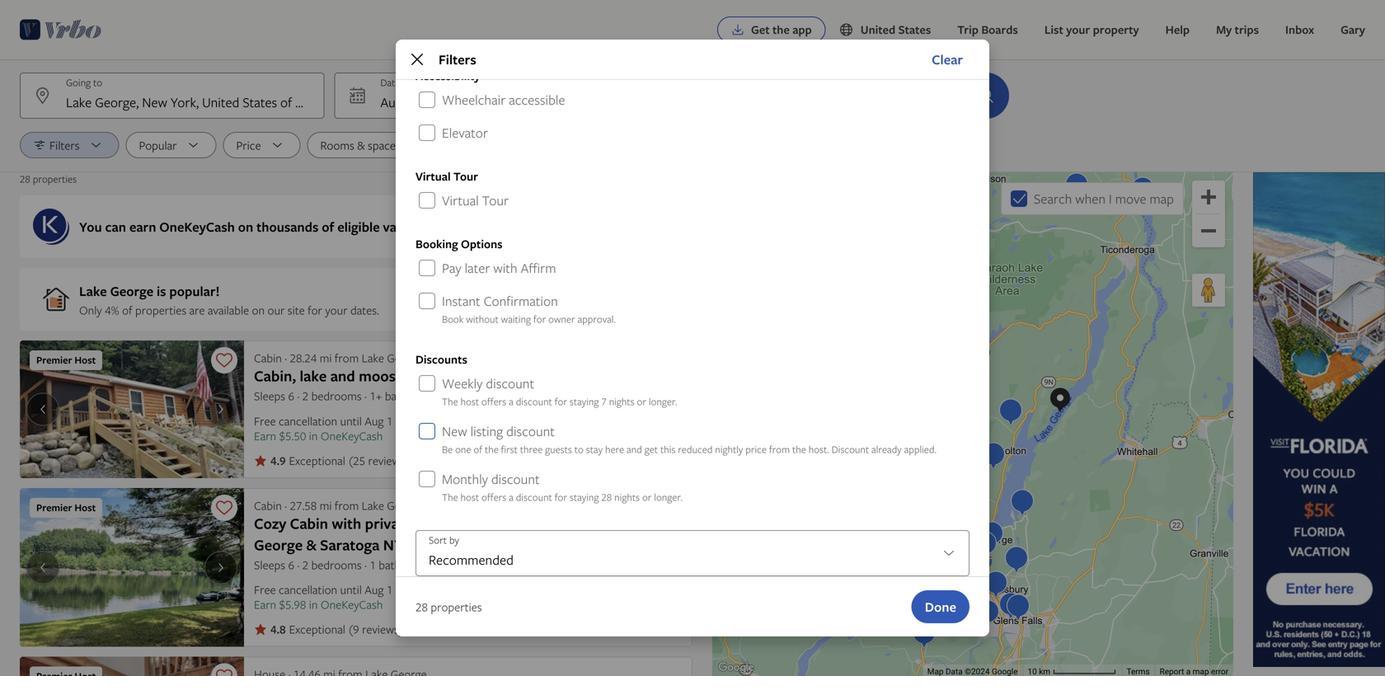 Task type: locate. For each thing, give the bounding box(es) containing it.
· left 28.24
[[285, 350, 287, 366]]

0 vertical spatial nights
[[609, 395, 635, 408]]

from up saratoga at bottom left
[[335, 498, 359, 513]]

bedrooms inside cabin · 27.58 mi from lake george cozy cabin with private river access, 25 minutes from lake george & saratoga ny. sleeps 6 · 2 bedrooms · 1 bathroom
[[311, 557, 362, 573]]

1 vertical spatial bathroom
[[379, 557, 428, 573]]

0 horizontal spatial 28
[[20, 172, 30, 186]]

0 vertical spatial a
[[509, 395, 513, 408]]

tour down sort on the top
[[453, 169, 478, 184]]

new listing discount be one of the first three guests to stay here and get this reduced nightly price from the host. discount already applied.
[[442, 422, 937, 456]]

0 horizontal spatial with
[[332, 513, 361, 533]]

your left dates.
[[325, 302, 348, 318]]

help link
[[1152, 13, 1203, 46]]

download the app button image
[[731, 23, 745, 36]]

for left owner
[[533, 312, 546, 326]]

the down monthly
[[442, 490, 458, 504]]

1 vertical spatial exceptional
[[289, 621, 345, 637]]

1 vertical spatial longer.
[[654, 490, 683, 504]]

onekeycash up (9
[[321, 597, 383, 612]]

lake up ny.
[[362, 498, 384, 513]]

0 horizontal spatial your
[[325, 302, 348, 318]]

1 host from the top
[[75, 353, 96, 367]]

clear
[[932, 50, 963, 68]]

tour
[[453, 169, 478, 184], [482, 191, 509, 209]]

cancellation inside free cancellation until aug 1 earn $5.98 in onekeycash
[[279, 582, 337, 597]]

cancellation inside free cancellation until aug 1 earn $5.50 in onekeycash
[[279, 413, 337, 429]]

cabin inside cabin · 28.24 mi from lake george cabin, lake and moose...oh my!! sleeps 6 · 2 bedrooms · 1+ bathroom
[[254, 350, 282, 366]]

mi right 27.58
[[320, 498, 332, 513]]

exceptional for george
[[289, 621, 345, 637]]

sleeps down cabin,
[[254, 388, 285, 404]]

1 vertical spatial until
[[340, 582, 362, 597]]

earn left $5.50
[[254, 428, 276, 444]]

0 vertical spatial &
[[357, 137, 365, 153]]

in right $5.50
[[309, 428, 318, 444]]

$5.50
[[279, 428, 306, 444]]

virtual down elevator
[[416, 169, 451, 184]]

2 host from the top
[[461, 490, 479, 504]]

1 6 from the top
[[288, 388, 294, 404]]

1 vertical spatial virtual
[[442, 191, 479, 209]]

lake george is popular! only 4% of properties are available on our site for your dates.
[[79, 282, 379, 318]]

0 vertical spatial until
[[340, 413, 362, 429]]

free inside free cancellation until aug 1 earn $5.50 in onekeycash
[[254, 413, 276, 429]]

0 vertical spatial 28 properties
[[20, 172, 77, 186]]

1 vertical spatial onekeycash
[[321, 428, 383, 444]]

& left spaces at top
[[357, 137, 365, 153]]

1 horizontal spatial and
[[627, 442, 642, 456]]

earn left $5.98
[[254, 597, 276, 612]]

onekeycash for cozy
[[321, 597, 383, 612]]

$453 total button
[[636, 455, 683, 468]]

2 vertical spatial 28
[[416, 599, 428, 615]]

0 vertical spatial bedrooms
[[311, 388, 362, 404]]

2 horizontal spatial of
[[474, 442, 482, 456]]

1 vertical spatial free
[[254, 582, 276, 597]]

guests
[[545, 442, 572, 456]]

28 down cabin · 27.58 mi from lake george cozy cabin with private river access, 25 minutes from lake george & saratoga ny. sleeps 6 · 2 bedrooms · 1 bathroom
[[416, 599, 428, 615]]

1 vertical spatial sleeps
[[254, 557, 285, 573]]

0 horizontal spatial and
[[330, 366, 355, 386]]

2 vertical spatial of
[[474, 442, 482, 456]]

1 vertical spatial bedrooms
[[311, 557, 362, 573]]

1 vertical spatial earn
[[254, 597, 276, 612]]

until inside free cancellation until aug 1 earn $5.98 in onekeycash
[[340, 582, 362, 597]]

1 inside cabin · 27.58 mi from lake george cozy cabin with private river access, 25 minutes from lake george & saratoga ny. sleeps 6 · 2 bedrooms · 1 bathroom
[[370, 557, 376, 573]]

xsmall image left 4.8
[[254, 623, 267, 636]]

applied.
[[904, 442, 937, 456]]

0 horizontal spatial of
[[122, 302, 132, 318]]

properties down cabin · 27.58 mi from lake george cozy cabin with private river access, 25 minutes from lake george & saratoga ny. sleeps 6 · 2 bedrooms · 1 bathroom
[[431, 599, 482, 615]]

1 vertical spatial the
[[442, 490, 458, 504]]

2 earn from the top
[[254, 597, 276, 612]]

2 the from the top
[[442, 490, 458, 504]]

2 staying from the top
[[570, 490, 599, 504]]

with up saratoga at bottom left
[[332, 513, 361, 533]]

2 horizontal spatial 28
[[601, 490, 612, 504]]

homes.
[[437, 218, 480, 236]]

4%
[[105, 302, 119, 318]]

reviews)
[[368, 453, 409, 468], [362, 621, 403, 637]]

onekeycash right earn on the left of page
[[159, 218, 235, 236]]

xsmall image left 4.9
[[254, 454, 267, 467]]

6 inside cabin · 27.58 mi from lake george cozy cabin with private river access, 25 minutes from lake george & saratoga ny. sleeps 6 · 2 bedrooms · 1 bathroom
[[288, 557, 294, 573]]

& left saratoga at bottom left
[[306, 535, 316, 555]]

longer. up $275
[[649, 395, 677, 408]]

on left thousands
[[238, 218, 253, 236]]

for inside discounts weekly discount the host offers a discount for staying 7 nights or longer.
[[555, 395, 567, 408]]

already
[[872, 442, 902, 456]]

0 vertical spatial longer.
[[649, 395, 677, 408]]

dialog
[[396, 0, 989, 637]]

nights inside discounts weekly discount the host offers a discount for staying 7 nights or longer.
[[609, 395, 635, 408]]

2 bedrooms from the top
[[311, 557, 362, 573]]

host for cozy
[[75, 501, 96, 514]]

1 vertical spatial staying
[[570, 490, 599, 504]]

1 vertical spatial 28
[[601, 490, 612, 504]]

clear button
[[919, 43, 976, 76]]

aug inside free cancellation until aug 1 earn $5.98 in onekeycash
[[365, 582, 384, 597]]

1 the from the top
[[442, 395, 458, 408]]

0 vertical spatial properties
[[33, 172, 77, 186]]

1 horizontal spatial 28 properties
[[416, 599, 482, 615]]

2 cancellation from the top
[[279, 582, 337, 597]]

2 2 from the top
[[302, 557, 309, 573]]

and inside cabin · 28.24 mi from lake george cabin, lake and moose...oh my!! sleeps 6 · 2 bedrooms · 1+ bathroom
[[330, 366, 355, 386]]

1+
[[370, 388, 382, 404]]

moose...oh
[[359, 366, 438, 386]]

0 vertical spatial exceptional
[[289, 453, 345, 468]]

trip boards
[[957, 22, 1018, 38]]

popular button
[[126, 132, 216, 158]]

for inside instant confirmation book without waiting for owner approval.
[[533, 312, 546, 326]]

cabin left 28.24
[[254, 350, 282, 366]]

for left 7
[[555, 395, 567, 408]]

1 vertical spatial or
[[642, 490, 652, 504]]

reviews) right (9
[[362, 621, 403, 637]]

or down $453
[[642, 490, 652, 504]]

1 premier from the top
[[36, 353, 72, 367]]

free
[[254, 413, 276, 429], [254, 582, 276, 597]]

2 sleeps from the top
[[254, 557, 285, 573]]

let's
[[483, 218, 512, 236]]

1 vertical spatial 6
[[288, 557, 294, 573]]

cabin
[[254, 350, 282, 366], [254, 498, 282, 513], [290, 513, 328, 533]]

lake inside cabin · 28.24 mi from lake george cabin, lake and moose...oh my!! sleeps 6 · 2 bedrooms · 1+ bathroom
[[362, 350, 384, 366]]

1 vertical spatial and
[[627, 442, 642, 456]]

premier up show previous image for cabin, lake and moose...oh my!!
[[36, 353, 72, 367]]

only
[[79, 302, 102, 318]]

for up minutes
[[555, 490, 567, 504]]

0 vertical spatial and
[[330, 366, 355, 386]]

2 free from the top
[[254, 582, 276, 597]]

exceptional down free cancellation until aug 1 earn $5.98 in onekeycash
[[289, 621, 345, 637]]

1 vertical spatial host
[[75, 501, 96, 514]]

george
[[110, 282, 153, 300], [387, 350, 423, 366], [387, 498, 423, 513], [254, 535, 303, 555]]

without
[[466, 312, 499, 326]]

done button
[[912, 590, 970, 623]]

show previous image for cozy cabin with private river access, 25 minutes from lake george & saratoga ny. image
[[33, 561, 53, 574]]

until up the (25
[[340, 413, 362, 429]]

or inside discounts weekly discount the host offers a discount for staying 7 nights or longer.
[[637, 395, 646, 408]]

1 staying from the top
[[570, 395, 599, 408]]

bathroom down the "moose...oh"
[[385, 388, 434, 404]]

0 vertical spatial on
[[238, 218, 253, 236]]

reviews) inside 4.8 exceptional (9 reviews)
[[362, 621, 403, 637]]

2 in from the top
[[309, 597, 318, 612]]

total right $356
[[662, 623, 681, 637]]

george up 4%
[[110, 282, 153, 300]]

earn inside free cancellation until aug 1 earn $5.50 in onekeycash
[[254, 428, 276, 444]]

show next image for cabin, lake and moose...oh my!! image
[[211, 403, 231, 416]]

1 inside free cancellation until aug 1 earn $5.50 in onekeycash
[[387, 413, 393, 429]]

0 vertical spatial free
[[254, 413, 276, 429]]

1 xsmall image from the top
[[254, 454, 267, 467]]

free for cabin, lake and moose...oh my!!
[[254, 413, 276, 429]]

in for ·
[[309, 428, 318, 444]]

of inside lake george is popular! only 4% of properties are available on our site for your dates.
[[122, 302, 132, 318]]

onekeycash inside free cancellation until aug 1 earn $5.50 in onekeycash
[[321, 428, 383, 444]]

1 vertical spatial xsmall image
[[254, 623, 267, 636]]

2 vertical spatial 1
[[387, 582, 393, 597]]

0 vertical spatial total
[[662, 455, 681, 468]]

28 properties
[[20, 172, 77, 186], [416, 599, 482, 615]]

1
[[387, 413, 393, 429], [370, 557, 376, 573], [387, 582, 393, 597]]

0 vertical spatial 2
[[302, 388, 309, 404]]

the left the first
[[485, 442, 499, 456]]

6
[[288, 388, 294, 404], [288, 557, 294, 573]]

exceptional inside 4.9 exceptional (25 reviews)
[[289, 453, 345, 468]]

premier host up show previous image for cozy cabin with private river access, 25 minutes from lake george & saratoga ny.
[[36, 501, 96, 514]]

2 xsmall image from the top
[[254, 623, 267, 636]]

2 until from the top
[[340, 582, 362, 597]]

1 down the "moose...oh"
[[387, 413, 393, 429]]

on
[[238, 218, 253, 236], [252, 302, 265, 318]]

your inside "link"
[[1066, 22, 1090, 38]]

1 horizontal spatial properties
[[135, 302, 186, 318]]

of left eligible
[[322, 218, 334, 236]]

boards
[[981, 22, 1018, 38]]

1 vertical spatial tour
[[482, 191, 509, 209]]

host for cabin,
[[75, 353, 96, 367]]

28 properties down filters button
[[20, 172, 77, 186]]

staying left 7
[[570, 395, 599, 408]]

and left get at bottom left
[[627, 442, 642, 456]]

0 horizontal spatial filters
[[49, 137, 80, 153]]

virtual
[[416, 169, 451, 184], [442, 191, 479, 209]]

reviews) for bathroom
[[368, 453, 409, 468]]

0 vertical spatial tour
[[453, 169, 478, 184]]

0 vertical spatial sleeps
[[254, 388, 285, 404]]

16
[[455, 93, 469, 111]]

a inside discounts weekly discount the host offers a discount for staying 7 nights or longer.
[[509, 395, 513, 408]]

& inside cabin · 27.58 mi from lake george cozy cabin with private river access, 25 minutes from lake george & saratoga ny. sleeps 6 · 2 bedrooms · 1 bathroom
[[306, 535, 316, 555]]

-
[[423, 93, 427, 111]]

1 inside free cancellation until aug 1 earn $5.98 in onekeycash
[[387, 582, 393, 597]]

1 a from the top
[[509, 395, 513, 408]]

in inside free cancellation until aug 1 earn $5.98 in onekeycash
[[309, 597, 318, 612]]

lake up only
[[79, 282, 107, 300]]

0 horizontal spatial properties
[[33, 172, 77, 186]]

from
[[335, 350, 359, 366], [769, 442, 790, 456], [335, 498, 359, 513], [580, 513, 613, 533]]

until
[[340, 413, 362, 429], [340, 582, 362, 597]]

until inside free cancellation until aug 1 earn $5.50 in onekeycash
[[340, 413, 362, 429]]

in right $5.98
[[309, 597, 318, 612]]

1 vertical spatial in
[[309, 597, 318, 612]]

(25
[[349, 453, 365, 468]]

aug inside free cancellation until aug 1 earn $5.50 in onekeycash
[[365, 413, 384, 429]]

1 vertical spatial cancellation
[[279, 582, 337, 597]]

properties down is
[[135, 302, 186, 318]]

and
[[330, 366, 355, 386], [627, 442, 642, 456]]

states
[[898, 22, 931, 38]]

2 down the lake
[[302, 388, 309, 404]]

$453
[[638, 455, 659, 468]]

nights down $453
[[614, 490, 640, 504]]

0 vertical spatial xsmall image
[[254, 454, 267, 467]]

1 vertical spatial &
[[306, 535, 316, 555]]

bedrooms down the lake
[[311, 388, 362, 404]]

wheelchair
[[442, 91, 506, 109]]

accessible
[[509, 91, 565, 109]]

0 vertical spatial earn
[[254, 428, 276, 444]]

2 host from the top
[[75, 501, 96, 514]]

1 vertical spatial properties
[[135, 302, 186, 318]]

2
[[302, 388, 309, 404], [302, 557, 309, 573]]

from right the lake
[[335, 350, 359, 366]]

total inside $275 $453 total
[[662, 455, 681, 468]]

1 2 from the top
[[302, 388, 309, 404]]

instant confirmation book without waiting for owner approval.
[[442, 292, 616, 326]]

cancellation up 4.8 exceptional (9 reviews)
[[279, 582, 337, 597]]

the left host.
[[792, 442, 806, 456]]

0 vertical spatial filters
[[439, 50, 476, 68]]

cancellation down the lake
[[279, 413, 337, 429]]

1 vertical spatial reviews)
[[362, 621, 403, 637]]

0 vertical spatial in
[[309, 428, 318, 444]]

1 bedrooms from the top
[[311, 388, 362, 404]]

mi right 28.24
[[320, 350, 332, 366]]

1 mi from the top
[[320, 350, 332, 366]]

1 cancellation from the top
[[279, 413, 337, 429]]

2 a from the top
[[509, 490, 513, 504]]

0 vertical spatial virtual
[[416, 169, 451, 184]]

· down saratoga at bottom left
[[365, 557, 367, 573]]

1 host from the top
[[461, 395, 479, 408]]

28 down here
[[601, 490, 612, 504]]

1 vertical spatial of
[[122, 302, 132, 318]]

the inside monthly discount the host offers a discount for staying 28 nights or longer.
[[442, 490, 458, 504]]

free inside free cancellation until aug 1 earn $5.98 in onekeycash
[[254, 582, 276, 597]]

premier up show previous image for cozy cabin with private river access, 25 minutes from lake george & saratoga ny.
[[36, 501, 72, 514]]

6 down cabin,
[[288, 388, 294, 404]]

1 vertical spatial with
[[332, 513, 361, 533]]

0 vertical spatial of
[[322, 218, 334, 236]]

1 vertical spatial host
[[461, 490, 479, 504]]

2 6 from the top
[[288, 557, 294, 573]]

options
[[461, 236, 503, 252]]

bedrooms down saratoga at bottom left
[[311, 557, 362, 573]]

1 offers from the top
[[482, 395, 506, 408]]

0 vertical spatial 6
[[288, 388, 294, 404]]

from right minutes
[[580, 513, 613, 533]]

0 vertical spatial or
[[637, 395, 646, 408]]

1 total from the top
[[662, 455, 681, 468]]

bathroom
[[385, 388, 434, 404], [379, 557, 428, 573]]

0 vertical spatial 28
[[20, 172, 30, 186]]

or right 7
[[637, 395, 646, 408]]

0 vertical spatial 1
[[387, 413, 393, 429]]

on left the our
[[252, 302, 265, 318]]

from right the "price"
[[769, 442, 790, 456]]

0 vertical spatial premier
[[36, 353, 72, 367]]

in inside free cancellation until aug 1 earn $5.50 in onekeycash
[[309, 428, 318, 444]]

2 vertical spatial properties
[[431, 599, 482, 615]]

earn inside free cancellation until aug 1 earn $5.98 in onekeycash
[[254, 597, 276, 612]]

1 vertical spatial filters
[[49, 137, 80, 153]]

2 offers from the top
[[482, 490, 506, 504]]

by
[[484, 137, 495, 153]]

· left 27.58
[[285, 498, 287, 513]]

and right the lake
[[330, 366, 355, 386]]

spaces
[[368, 137, 401, 153]]

mi inside cabin · 28.24 mi from lake george cabin, lake and moose...oh my!! sleeps 6 · 2 bedrooms · 1+ bathroom
[[320, 350, 332, 366]]

aug right -
[[430, 93, 452, 111]]

1 vertical spatial 28 properties
[[416, 599, 482, 615]]

1 vertical spatial on
[[252, 302, 265, 318]]

1 horizontal spatial of
[[322, 218, 334, 236]]

6 inside cabin · 28.24 mi from lake george cabin, lake and moose...oh my!! sleeps 6 · 2 bedrooms · 1+ bathroom
[[288, 388, 294, 404]]

sleeps down cozy
[[254, 557, 285, 573]]

weekly
[[442, 374, 483, 392]]

2 up free cancellation until aug 1 earn $5.98 in onekeycash
[[302, 557, 309, 573]]

2 vertical spatial onekeycash
[[321, 597, 383, 612]]

1 exceptional from the top
[[289, 453, 345, 468]]

exceptional for ·
[[289, 453, 345, 468]]

1 horizontal spatial with
[[493, 259, 517, 277]]

2 premier host from the top
[[36, 501, 96, 514]]

confirmation
[[484, 292, 558, 310]]

xsmall image
[[254, 454, 267, 467], [254, 623, 267, 636]]

0 vertical spatial host
[[461, 395, 479, 408]]

of inside new listing discount be one of the first three guests to stay here and get this reduced nightly price from the host. discount already applied.
[[474, 442, 482, 456]]

waiting
[[501, 312, 531, 326]]

2 horizontal spatial the
[[792, 442, 806, 456]]

staying inside discounts weekly discount the host offers a discount for staying 7 nights or longer.
[[570, 395, 599, 408]]

exceptional inside 4.8 exceptional (9 reviews)
[[289, 621, 345, 637]]

with inside the booking options pay later with affirm
[[493, 259, 517, 277]]

bedrooms
[[311, 388, 362, 404], [311, 557, 362, 573]]

recommended
[[498, 137, 570, 153]]

0 vertical spatial the
[[442, 395, 458, 408]]

your right list
[[1066, 22, 1090, 38]]

2 exceptional from the top
[[289, 621, 345, 637]]

aug for aug 15 - aug 16
[[430, 93, 452, 111]]

1 premier host from the top
[[36, 353, 96, 367]]

three
[[520, 442, 543, 456]]

cabin,
[[254, 366, 296, 386]]

0 vertical spatial staying
[[570, 395, 599, 408]]

this
[[660, 442, 676, 456]]

0 vertical spatial bathroom
[[385, 388, 434, 404]]

exceptional down free cancellation until aug 1 earn $5.50 in onekeycash
[[289, 453, 345, 468]]

1 until from the top
[[340, 413, 362, 429]]

0 vertical spatial premier host
[[36, 353, 96, 367]]

1 vertical spatial offers
[[482, 490, 506, 504]]

1 sleeps from the top
[[254, 388, 285, 404]]

a up 25
[[509, 490, 513, 504]]

1 vertical spatial mi
[[320, 498, 332, 513]]

of for eligible
[[322, 218, 334, 236]]

lake inside lake george is popular! only 4% of properties are available on our site for your dates.
[[79, 282, 107, 300]]

1 for saratoga
[[387, 582, 393, 597]]

onekeycash up the (25
[[321, 428, 383, 444]]

longer. inside discounts weekly discount the host offers a discount for staying 7 nights or longer.
[[649, 395, 677, 408]]

offers inside discounts weekly discount the host offers a discount for staying 7 nights or longer.
[[482, 395, 506, 408]]

staying
[[570, 395, 599, 408], [570, 490, 599, 504]]

dialog containing filters
[[396, 0, 989, 637]]

2 inside cabin · 27.58 mi from lake george cozy cabin with private river access, 25 minutes from lake george & saratoga ny. sleeps 6 · 2 bedrooms · 1 bathroom
[[302, 557, 309, 573]]

0 vertical spatial with
[[493, 259, 517, 277]]

reviews) inside 4.9 exceptional (25 reviews)
[[368, 453, 409, 468]]

until up (9
[[340, 582, 362, 597]]

of right 4%
[[122, 302, 132, 318]]

in
[[309, 428, 318, 444], [309, 597, 318, 612]]

a up the first
[[509, 395, 513, 408]]

1 vertical spatial your
[[325, 302, 348, 318]]

offers up 25
[[482, 490, 506, 504]]

booking
[[416, 236, 458, 252]]

0 horizontal spatial 28 properties
[[20, 172, 77, 186]]

a
[[509, 395, 513, 408], [509, 490, 513, 504]]

you
[[79, 218, 102, 236]]

my
[[1216, 22, 1232, 38]]

1 vertical spatial premier
[[36, 501, 72, 514]]

earn for cabin, lake and moose...oh my!!
[[254, 428, 276, 444]]

1 vertical spatial total
[[662, 623, 681, 637]]

from inside new listing discount be one of the first three guests to stay here and get this reduced nightly price from the host. discount already applied.
[[769, 442, 790, 456]]

get
[[645, 442, 658, 456]]

mi inside cabin · 27.58 mi from lake george cozy cabin with private river access, 25 minutes from lake george & saratoga ny. sleeps 6 · 2 bedrooms · 1 bathroom
[[320, 498, 332, 513]]

longer. down $453 total button
[[654, 490, 683, 504]]

0 vertical spatial cancellation
[[279, 413, 337, 429]]

from inside cabin · 28.24 mi from lake george cabin, lake and moose...oh my!! sleeps 6 · 2 bedrooms · 1+ bathroom
[[335, 350, 359, 366]]

with
[[493, 259, 517, 277], [332, 513, 361, 533]]

cancellation
[[279, 413, 337, 429], [279, 582, 337, 597]]

host down weekly
[[461, 395, 479, 408]]

lake up '1+'
[[362, 350, 384, 366]]

onekeycash inside free cancellation until aug 1 earn $5.98 in onekeycash
[[321, 597, 383, 612]]

tour up let's
[[482, 191, 509, 209]]

· up $5.98
[[297, 557, 300, 573]]

0 vertical spatial host
[[75, 353, 96, 367]]

virtual up homes.
[[442, 191, 479, 209]]

2 premier from the top
[[36, 501, 72, 514]]

vrbo logo image
[[20, 16, 102, 43]]

offers
[[482, 395, 506, 408], [482, 490, 506, 504]]

instant
[[442, 292, 480, 310]]

0 vertical spatial your
[[1066, 22, 1090, 38]]

28 down filters button
[[20, 172, 30, 186]]

exceptional
[[289, 453, 345, 468], [289, 621, 345, 637]]

1 earn from the top
[[254, 428, 276, 444]]

1 vertical spatial a
[[509, 490, 513, 504]]

2 mi from the top
[[320, 498, 332, 513]]

1 vertical spatial premier host
[[36, 501, 96, 514]]

george left my!!
[[387, 350, 423, 366]]

staying up minutes
[[570, 490, 599, 504]]

6 up $5.98
[[288, 557, 294, 573]]

free left $5.98
[[254, 582, 276, 597]]

your inside lake george is popular! only 4% of properties are available on our site for your dates.
[[325, 302, 348, 318]]

1 in from the top
[[309, 428, 318, 444]]

1 free from the top
[[254, 413, 276, 429]]

in for george
[[309, 597, 318, 612]]

premier host up show previous image for cabin, lake and moose...oh my!!
[[36, 353, 96, 367]]

reviews) right the (25
[[368, 453, 409, 468]]

reduced
[[678, 442, 713, 456]]

1 down ny.
[[387, 582, 393, 597]]

for right site
[[308, 302, 322, 318]]

host inside monthly discount the host offers a discount for staying 28 nights or longer.
[[461, 490, 479, 504]]

cozy
[[254, 513, 286, 533]]

the right get
[[773, 22, 790, 38]]

4.9 exceptional (25 reviews)
[[270, 453, 409, 469]]

discounts weekly discount the host offers a discount for staying 7 nights or longer.
[[416, 352, 677, 408]]

bathroom down ny.
[[379, 557, 428, 573]]

discounts
[[416, 352, 467, 367]]

the down weekly
[[442, 395, 458, 408]]

0 vertical spatial reviews)
[[368, 453, 409, 468]]

properties inside lake george is popular! only 4% of properties are available on our site for your dates.
[[135, 302, 186, 318]]



Task type: describe. For each thing, give the bounding box(es) containing it.
can
[[105, 218, 126, 236]]

lake
[[300, 366, 327, 386]]

0 horizontal spatial the
[[485, 442, 499, 456]]

sort by recommended button
[[447, 132, 610, 158]]

for inside lake george is popular! only 4% of properties are available on our site for your dates.
[[308, 302, 322, 318]]

until for 1+
[[340, 413, 362, 429]]

for inside monthly discount the host offers a discount for staying 28 nights or longer.
[[555, 490, 567, 504]]

aug for free cancellation until aug 1 earn $5.50 in onekeycash
[[365, 413, 384, 429]]

move
[[1115, 190, 1146, 208]]

reviews) for saratoga
[[362, 621, 403, 637]]

approval.
[[578, 312, 616, 326]]

1 horizontal spatial 28
[[416, 599, 428, 615]]

1 horizontal spatial tour
[[482, 191, 509, 209]]

help
[[1166, 22, 1190, 38]]

2 horizontal spatial properties
[[431, 599, 482, 615]]

1 for bathroom
[[387, 413, 393, 429]]

0 horizontal spatial tour
[[453, 169, 478, 184]]

cancellation for ·
[[279, 413, 337, 429]]

price button
[[223, 132, 301, 158]]

accessibility wheelchair accessible
[[416, 68, 565, 109]]

search image
[[976, 86, 996, 106]]

eligible
[[337, 218, 380, 236]]

get the app link
[[717, 16, 826, 43]]

onekeycash for cabin,
[[321, 428, 383, 444]]

bathroom inside cabin · 27.58 mi from lake george cozy cabin with private river access, 25 minutes from lake george & saratoga ny. sleeps 6 · 2 bedrooms · 1 bathroom
[[379, 557, 428, 573]]

1 horizontal spatial filters
[[439, 50, 476, 68]]

listing
[[470, 422, 503, 440]]

vacation
[[383, 218, 434, 236]]

river
[[416, 513, 448, 533]]

monthly
[[442, 470, 488, 488]]

of for properties
[[122, 302, 132, 318]]

price
[[236, 137, 261, 153]]

& inside 'button'
[[357, 137, 365, 153]]

united
[[861, 22, 896, 38]]

filters button
[[20, 132, 119, 158]]

until for &
[[340, 582, 362, 597]]

mi for cabin
[[320, 498, 332, 513]]

aug 15 - aug 16 button
[[334, 73, 639, 119]]

free cancellation until aug 1 earn $5.50 in onekeycash
[[254, 413, 393, 444]]

my!!
[[441, 366, 472, 386]]

0 vertical spatial onekeycash
[[159, 218, 235, 236]]

list your property link
[[1031, 13, 1152, 46]]

done
[[925, 598, 956, 616]]

map
[[1150, 190, 1174, 208]]

i
[[1109, 190, 1112, 208]]

sort
[[460, 137, 481, 153]]

my trips link
[[1203, 13, 1272, 46]]

bedrooms inside cabin · 28.24 mi from lake george cabin, lake and moose...oh my!! sleeps 6 · 2 bedrooms · 1+ bathroom
[[311, 388, 362, 404]]

sort by recommended
[[460, 137, 570, 153]]

george inside lake george is popular! only 4% of properties are available on our site for your dates.
[[110, 282, 153, 300]]

show next image for cozy cabin with private river access, 25 minutes from lake george & saratoga ny. image
[[211, 561, 231, 574]]

list your property
[[1045, 22, 1139, 38]]

dates.
[[350, 302, 379, 318]]

28 inside monthly discount the host offers a discount for staying 28 nights or longer.
[[601, 490, 612, 504]]

premier host for cabin, lake and moose...oh my!!
[[36, 353, 96, 367]]

available
[[208, 302, 249, 318]]

lake down $453
[[617, 513, 648, 533]]

get the app
[[751, 22, 812, 38]]

earn
[[129, 218, 156, 236]]

4.9
[[270, 453, 286, 469]]

be
[[442, 442, 453, 456]]

search
[[1034, 190, 1072, 208]]

united states button
[[826, 13, 944, 46]]

4.8
[[270, 622, 286, 637]]

golf image
[[20, 488, 244, 647]]

xsmall image for cozy cabin with private river access, 25 minutes from lake george & saratoga ny.
[[254, 623, 267, 636]]

cabin for cabin, lake and moose...oh my!!
[[254, 350, 282, 366]]

· down 28.24
[[297, 388, 300, 404]]

property
[[1093, 22, 1139, 38]]

offers inside monthly discount the host offers a discount for staying 28 nights or longer.
[[482, 490, 506, 504]]

mi for lake
[[320, 350, 332, 366]]

premier host for cozy cabin with private river access, 25 minutes from lake george & saratoga ny.
[[36, 501, 96, 514]]

7
[[601, 395, 607, 408]]

get
[[751, 22, 770, 38]]

are
[[189, 302, 205, 318]]

filters inside filters button
[[49, 137, 80, 153]]

george down cozy
[[254, 535, 303, 555]]

xsmall image for cabin, lake and moose...oh my!!
[[254, 454, 267, 467]]

earn for cozy cabin with private river access, 25 minutes from lake george & saratoga ny.
[[254, 597, 276, 612]]

cabin right cozy
[[290, 513, 328, 533]]

you can earn onekeycash on thousands of eligible vacation homes. let's go!
[[79, 218, 534, 236]]

cabin · 28.24 mi from lake george cabin, lake and moose...oh my!! sleeps 6 · 2 bedrooms · 1+ bathroom
[[254, 350, 472, 404]]

owner
[[548, 312, 575, 326]]

when
[[1075, 190, 1106, 208]]

living area image
[[20, 657, 244, 676]]

here
[[605, 442, 624, 456]]

sleeps inside cabin · 27.58 mi from lake george cozy cabin with private river access, 25 minutes from lake george & saratoga ny. sleeps 6 · 2 bedrooms · 1 bathroom
[[254, 557, 285, 573]]

a inside monthly discount the host offers a discount for staying 28 nights or longer.
[[509, 490, 513, 504]]

inbox
[[1285, 22, 1314, 38]]

nights inside monthly discount the host offers a discount for staying 28 nights or longer.
[[614, 490, 640, 504]]

staying inside monthly discount the host offers a discount for staying 28 nights or longer.
[[570, 490, 599, 504]]

aug left 15
[[380, 93, 402, 111]]

pay
[[442, 259, 461, 277]]

with inside cabin · 27.58 mi from lake george cozy cabin with private river access, 25 minutes from lake george & saratoga ny. sleeps 6 · 2 bedrooms · 1 bathroom
[[332, 513, 361, 533]]

longer. inside monthly discount the host offers a discount for staying 28 nights or longer.
[[654, 490, 683, 504]]

$5.98
[[279, 597, 306, 612]]

inbox link
[[1272, 13, 1328, 46]]

free for cozy cabin with private river access, 25 minutes from lake george & saratoga ny.
[[254, 582, 276, 597]]

george up ny.
[[387, 498, 423, 513]]

rooms & spaces
[[320, 137, 401, 153]]

$275 $453 total
[[638, 432, 683, 468]]

cabin for cozy cabin with private river access, 25 minutes from lake george & saratoga ny.
[[254, 498, 282, 513]]

$356 total button
[[636, 623, 683, 637]]

show previous image for cabin, lake and moose...oh my!! image
[[33, 403, 53, 416]]

small image
[[839, 22, 861, 37]]

book
[[442, 312, 464, 326]]

host inside discounts weekly discount the host offers a discount for staying 7 nights or longer.
[[461, 395, 479, 408]]

later
[[465, 259, 490, 277]]

saratoga
[[320, 535, 380, 555]]

virtual tour virtual tour
[[416, 169, 509, 209]]

trip boards link
[[944, 13, 1031, 46]]

george inside cabin · 28.24 mi from lake george cabin, lake and moose...oh my!! sleeps 6 · 2 bedrooms · 1+ bathroom
[[387, 350, 423, 366]]

booking options pay later with affirm
[[416, 236, 556, 277]]

my trips
[[1216, 22, 1259, 38]]

our
[[268, 302, 285, 318]]

on inside lake george is popular! only 4% of properties are available on our site for your dates.
[[252, 302, 265, 318]]

4.8 exceptional (9 reviews)
[[270, 621, 403, 637]]

premier for cabin, lake and moose...oh my!!
[[36, 353, 72, 367]]

the inside discounts weekly discount the host offers a discount for staying 7 nights or longer.
[[442, 395, 458, 408]]

$356
[[638, 623, 659, 637]]

· left '1+'
[[365, 388, 367, 404]]

cancellation for george
[[279, 582, 337, 597]]

app
[[793, 22, 812, 38]]

map region
[[712, 172, 1233, 676]]

and inside new listing discount be one of the first three guests to stay here and get this reduced nightly price from the host. discount already applied.
[[627, 442, 642, 456]]

premier for cozy cabin with private river access, 25 minutes from lake george & saratoga ny.
[[36, 501, 72, 514]]

2 total from the top
[[662, 623, 681, 637]]

united states
[[861, 22, 931, 38]]

rooms & spaces button
[[307, 132, 440, 158]]

15
[[405, 93, 420, 111]]

bathroom inside cabin · 28.24 mi from lake george cabin, lake and moose...oh my!! sleeps 6 · 2 bedrooms · 1+ bathroom
[[385, 388, 434, 404]]

google image
[[716, 660, 756, 676]]

discount inside new listing discount be one of the first three guests to stay here and get this reduced nightly price from the host. discount already applied.
[[506, 422, 555, 440]]

one
[[455, 442, 471, 456]]

stay
[[586, 442, 603, 456]]

or inside monthly discount the host offers a discount for staying 28 nights or longer.
[[642, 490, 652, 504]]

close sort and filter image
[[407, 49, 427, 69]]

(9
[[349, 621, 359, 637]]

sleeps inside cabin · 28.24 mi from lake george cabin, lake and moose...oh my!! sleeps 6 · 2 bedrooms · 1+ bathroom
[[254, 388, 285, 404]]

host.
[[809, 442, 829, 456]]

2 inside cabin · 28.24 mi from lake george cabin, lake and moose...oh my!! sleeps 6 · 2 bedrooms · 1+ bathroom
[[302, 388, 309, 404]]

accessibility
[[416, 68, 480, 84]]

$356 total
[[638, 623, 681, 637]]

property grounds image
[[20, 341, 244, 478]]

aug for free cancellation until aug 1 earn $5.98 in onekeycash
[[365, 582, 384, 597]]

1 horizontal spatial the
[[773, 22, 790, 38]]



Task type: vqa. For each thing, say whether or not it's contained in the screenshot.
Get the app
yes



